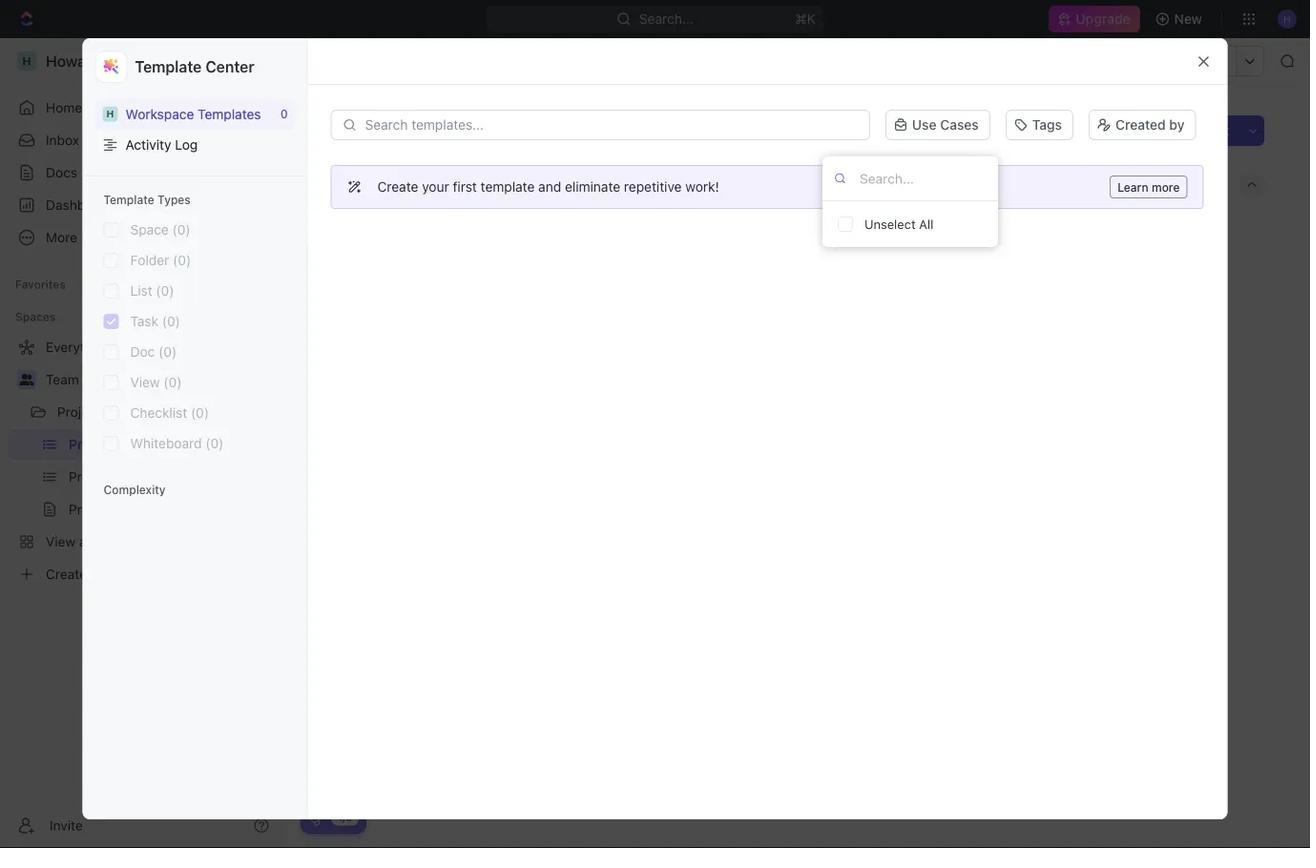 Task type: vqa. For each thing, say whether or not it's contained in the screenshot.
Template Center
yes



Task type: describe. For each thing, give the bounding box(es) containing it.
tree inside the sidebar navigation
[[8, 332, 277, 590]]

templates
[[198, 106, 261, 122]]

task for task
[[374, 149, 403, 165]]

search button
[[983, 172, 1058, 199]]

project 1
[[331, 114, 441, 146]]

template center
[[135, 58, 255, 76]]

automations
[[1147, 53, 1227, 69]]

your
[[422, 179, 449, 195]]

invite
[[50, 818, 83, 834]]

add
[[1173, 123, 1198, 138]]

chat
[[557, 149, 587, 165]]

task button
[[374, 135, 403, 179]]

complexity
[[104, 483, 166, 496]]

table
[[650, 177, 683, 193]]

projects
[[57, 404, 108, 420]]

chat button
[[557, 135, 587, 179]]

task inside button
[[1202, 123, 1231, 138]]

upgrade
[[1076, 11, 1131, 27]]

folder (0)
[[130, 253, 191, 268]]

(0) for doc (0)
[[159, 344, 177, 360]]

add task button
[[1161, 116, 1242, 146]]

first
[[453, 179, 477, 195]]

sidebar navigation
[[0, 38, 285, 849]]

eliminate
[[565, 179, 621, 195]]

team space link
[[46, 365, 273, 395]]

home link
[[8, 93, 277, 123]]

folder
[[130, 253, 169, 268]]

h
[[106, 108, 114, 119]]

dialog containing task
[[350, 134, 961, 438]]

unselect
[[865, 217, 916, 232]]

favorites
[[15, 278, 66, 291]]

use cases button
[[878, 108, 998, 142]]

inbox
[[46, 132, 79, 148]]

learn more link
[[1110, 176, 1188, 199]]

list for list (0)
[[130, 283, 152, 299]]

home
[[46, 100, 82, 116]]

create
[[378, 179, 419, 195]]

docs link
[[8, 158, 277, 188]]

center
[[206, 58, 255, 76]]

(0) for space (0)
[[172, 222, 191, 238]]

(0) for list (0)
[[156, 283, 174, 299]]

table link
[[646, 172, 683, 199]]

doc for doc (0)
[[130, 344, 155, 360]]

0 vertical spatial user group image
[[303, 56, 315, 66]]

use cases button
[[886, 110, 991, 140]]

unselect all
[[865, 217, 934, 232]]

1
[[423, 114, 436, 146]]

Search templates... text field
[[365, 117, 859, 133]]

assignees
[[796, 225, 852, 238]]

create your first template and eliminate repetitive work!
[[378, 179, 720, 195]]

favorites button
[[8, 273, 73, 296]]

all
[[920, 217, 934, 232]]

howard's workspace, , element
[[103, 106, 118, 121]]

new button
[[1148, 4, 1214, 34]]

automations button
[[1137, 47, 1236, 75]]

repetitive
[[624, 179, 682, 195]]

dashboards link
[[8, 190, 277, 221]]

whiteboard for whiteboard (0)
[[130, 436, 202, 452]]

work!
[[686, 179, 720, 195]]

spaces
[[15, 310, 56, 324]]

types
[[158, 193, 191, 206]]

search
[[1008, 177, 1052, 193]]

user group image inside the sidebar navigation
[[20, 374, 34, 386]]

docs
[[46, 165, 77, 180]]

template types
[[104, 193, 191, 206]]

use cases
[[913, 117, 979, 133]]

(0) for checklist (0)
[[191, 405, 209, 421]]

list (0)
[[130, 283, 174, 299]]



Task type: locate. For each thing, give the bounding box(es) containing it.
and
[[539, 179, 562, 195]]

projects link
[[57, 397, 223, 428]]

reminder button
[[474, 135, 534, 179]]

template
[[135, 58, 202, 76], [104, 193, 154, 206]]

list
[[429, 177, 452, 193], [130, 283, 152, 299]]

1/5
[[338, 813, 352, 824]]

(0) right view
[[164, 375, 182, 391]]

inbox link
[[8, 125, 277, 156]]

new
[[1175, 11, 1203, 27]]

project
[[331, 114, 417, 146]]

(0) up "team space" link
[[159, 344, 177, 360]]

2 vertical spatial task
[[130, 314, 158, 329]]

0 horizontal spatial user group image
[[20, 374, 34, 386]]

1 vertical spatial doc
[[130, 344, 155, 360]]

more
[[1152, 180, 1180, 194]]

(0) down checklist (0)
[[206, 436, 224, 452]]

template
[[481, 179, 535, 195]]

space inside the sidebar navigation
[[83, 372, 121, 388]]

reminder
[[474, 149, 534, 165]]

search...
[[640, 11, 694, 27]]

user group image
[[303, 56, 315, 66], [20, 374, 34, 386]]

whiteboard inside dialog
[[610, 149, 683, 165]]

hide button
[[983, 220, 1024, 243]]

space
[[130, 222, 169, 238], [83, 372, 121, 388]]

(0) down folder (0)
[[156, 283, 174, 299]]

task
[[1202, 123, 1231, 138], [374, 149, 403, 165], [130, 314, 158, 329]]

0 horizontal spatial doc
[[130, 344, 155, 360]]

workspace templates
[[126, 106, 261, 122]]

task for task (0)
[[130, 314, 158, 329]]

Search... text field
[[860, 164, 989, 193]]

activity log
[[126, 137, 198, 153]]

checklist
[[130, 405, 187, 421]]

list down folder
[[130, 283, 152, 299]]

1 vertical spatial template
[[104, 193, 154, 206]]

Search tasks... text field
[[1073, 217, 1264, 246]]

board link
[[352, 172, 394, 199]]

space down dashboards link
[[130, 222, 169, 238]]

1 horizontal spatial doc
[[426, 149, 451, 165]]

0 vertical spatial whiteboard
[[610, 149, 683, 165]]

dashboards
[[46, 197, 120, 213]]

gantt link
[[575, 172, 614, 199]]

doc up view
[[130, 344, 155, 360]]

1 horizontal spatial list
[[429, 177, 452, 193]]

whiteboard up repetitive
[[610, 149, 683, 165]]

Task Name text field
[[374, 238, 941, 261]]

upgrade link
[[1050, 6, 1140, 32]]

0 horizontal spatial list
[[130, 283, 152, 299]]

assignees button
[[772, 220, 861, 243]]

0 vertical spatial doc
[[426, 149, 451, 165]]

0 vertical spatial space
[[130, 222, 169, 238]]

template for template types
[[104, 193, 154, 206]]

⌘k
[[795, 11, 816, 27]]

team
[[46, 372, 79, 388]]

use
[[913, 117, 937, 133]]

doc
[[426, 149, 451, 165], [130, 344, 155, 360]]

(0)
[[172, 222, 191, 238], [173, 253, 191, 268], [156, 283, 174, 299], [162, 314, 180, 329], [159, 344, 177, 360], [164, 375, 182, 391], [191, 405, 209, 421], [206, 436, 224, 452]]

hide inside hide button
[[991, 225, 1016, 238]]

cases
[[941, 117, 979, 133]]

doc for doc
[[426, 149, 451, 165]]

hide
[[1085, 177, 1114, 193], [991, 225, 1016, 238]]

workspace
[[126, 106, 194, 122]]

checklist (0)
[[130, 405, 209, 421]]

view
[[130, 375, 160, 391]]

1 horizontal spatial hide
[[1085, 177, 1114, 193]]

2 horizontal spatial task
[[1202, 123, 1231, 138]]

(0) up whiteboard (0)
[[191, 405, 209, 421]]

whiteboard down checklist (0)
[[130, 436, 202, 452]]

hide left the learn
[[1085, 177, 1114, 193]]

0 horizontal spatial space
[[83, 372, 121, 388]]

board
[[356, 177, 394, 193]]

onboarding checklist button element
[[308, 811, 324, 827]]

unselect all button
[[831, 209, 991, 240]]

user group image right center
[[303, 56, 315, 66]]

(0) for task (0)
[[162, 314, 180, 329]]

list inside list link
[[429, 177, 452, 193]]

template down docs "link" on the left top of page
[[104, 193, 154, 206]]

1 vertical spatial list
[[130, 283, 152, 299]]

(0) down types
[[172, 222, 191, 238]]

activity log button
[[95, 129, 295, 160]]

1 vertical spatial task
[[374, 149, 403, 165]]

task right add at the top right of page
[[1202, 123, 1231, 138]]

customize
[[1148, 177, 1215, 193]]

hide inside hide dropdown button
[[1085, 177, 1114, 193]]

view (0)
[[130, 375, 182, 391]]

team space
[[46, 372, 121, 388]]

tree containing team space
[[8, 332, 277, 590]]

list for list
[[429, 177, 452, 193]]

whiteboard button
[[610, 135, 683, 179]]

whiteboard (0)
[[130, 436, 224, 452]]

hide down search button
[[991, 225, 1016, 238]]

onboarding checklist button image
[[308, 811, 324, 827]]

1 vertical spatial space
[[83, 372, 121, 388]]

0 horizontal spatial task
[[130, 314, 158, 329]]

gantt
[[579, 177, 614, 193]]

task down list (0)
[[130, 314, 158, 329]]

calendar
[[487, 177, 544, 193]]

space (0)
[[130, 222, 191, 238]]

task (0)
[[130, 314, 180, 329]]

0 vertical spatial template
[[135, 58, 202, 76]]

0 vertical spatial list
[[429, 177, 452, 193]]

(0) right folder
[[173, 253, 191, 268]]

calendar link
[[483, 172, 544, 199]]

space up projects
[[83, 372, 121, 388]]

1 vertical spatial whiteboard
[[130, 436, 202, 452]]

(0) up doc (0)
[[162, 314, 180, 329]]

0 vertical spatial hide
[[1085, 177, 1114, 193]]

doc button
[[426, 135, 451, 179]]

(0) for view (0)
[[164, 375, 182, 391]]

list link
[[425, 172, 452, 199]]

template up workspace
[[135, 58, 202, 76]]

learn more
[[1118, 180, 1180, 194]]

1 horizontal spatial task
[[374, 149, 403, 165]]

learn
[[1118, 180, 1149, 194]]

0
[[281, 107, 288, 121]]

hide button
[[1062, 172, 1120, 199]]

1 horizontal spatial space
[[130, 222, 169, 238]]

tree
[[8, 332, 277, 590]]

1 vertical spatial user group image
[[20, 374, 34, 386]]

activity
[[126, 137, 171, 153]]

0 horizontal spatial whiteboard
[[130, 436, 202, 452]]

1 vertical spatial hide
[[991, 225, 1016, 238]]

whiteboard for whiteboard
[[610, 149, 683, 165]]

add task
[[1173, 123, 1231, 138]]

doc up list link
[[426, 149, 451, 165]]

(0) for whiteboard (0)
[[206, 436, 224, 452]]

1 horizontal spatial user group image
[[303, 56, 315, 66]]

user group image left team
[[20, 374, 34, 386]]

template for template center
[[135, 58, 202, 76]]

dialog
[[350, 134, 961, 438]]

list left first
[[429, 177, 452, 193]]

log
[[175, 137, 198, 153]]

0 vertical spatial task
[[1202, 123, 1231, 138]]

task down project 1
[[374, 149, 403, 165]]

(0) for folder (0)
[[173, 253, 191, 268]]

0 horizontal spatial hide
[[991, 225, 1016, 238]]

customize button
[[1123, 172, 1221, 199]]

doc (0)
[[130, 344, 177, 360]]

1 horizontal spatial whiteboard
[[610, 149, 683, 165]]



